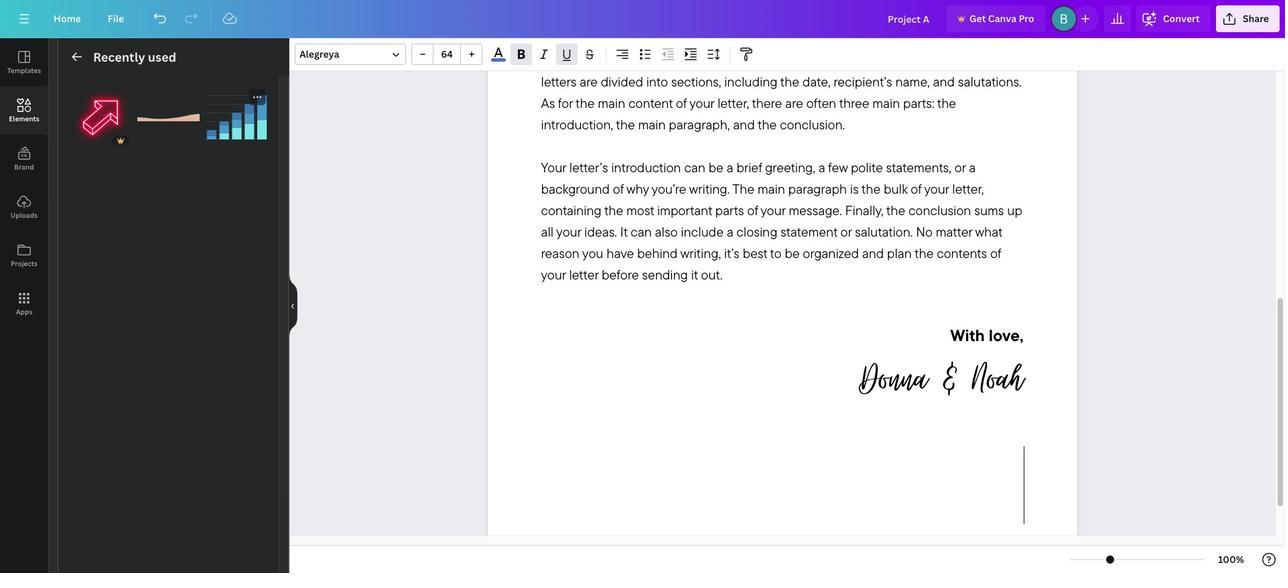 Task type: describe. For each thing, give the bounding box(es) containing it.
and right the fun
[[630, 52, 652, 69]]

greeting,
[[765, 159, 816, 176]]

2 vertical spatial or
[[841, 223, 852, 240]]

apps button
[[0, 279, 48, 328]]

statements,
[[886, 159, 952, 176]]

1 horizontal spatial are
[[786, 95, 803, 111]]

convert button
[[1137, 5, 1211, 32]]

canva
[[988, 12, 1017, 25]]

straightforward,
[[718, 52, 806, 69]]

your up depending
[[818, 30, 843, 47]]

of down sections,
[[676, 95, 687, 111]]

the right parts:
[[937, 95, 956, 111]]

hide image
[[289, 273, 298, 338]]

love,
[[989, 325, 1024, 345]]

have
[[607, 245, 634, 262]]

paragraph,
[[669, 116, 730, 133]]

can inside "if you're thinking of writing a letter yourself, make your intentions clear from the start. you can be fun and creative or straightforward, depending on your needs. most letters are divided into sections, including the date, recipient's name, and salutations. as for the main content of your letter, there are often three main parts: the introduction, the main paragraph, and the conclusion."
[[566, 52, 587, 69]]

uploads
[[11, 210, 38, 220]]

1 vertical spatial or
[[955, 159, 966, 176]]

salutation.
[[855, 223, 913, 240]]

you're inside "if you're thinking of writing a letter yourself, make your intentions clear from the start. you can be fun and creative or straightforward, depending on your needs. most letters are divided into sections, including the date, recipient's name, and salutations. as for the main content of your letter, there are often three main parts: the introduction, the main paragraph, and the conclusion."
[[551, 30, 586, 47]]

no
[[916, 223, 933, 240]]

and down 'there'
[[733, 116, 755, 133]]

of down what
[[991, 245, 1001, 262]]

home link
[[43, 5, 92, 32]]

100% button
[[1210, 549, 1253, 570]]

three
[[839, 95, 870, 111]]

most
[[627, 202, 654, 219]]

noa
[[973, 351, 1010, 406]]

file
[[108, 12, 124, 25]]

thinking
[[588, 30, 634, 47]]

behind
[[637, 245, 678, 262]]

1 vertical spatial be
[[709, 159, 724, 176]]

&
[[941, 351, 960, 406]]

content
[[629, 95, 673, 111]]

all
[[541, 223, 554, 240]]

as
[[541, 95, 555, 111]]

include
[[681, 223, 724, 240]]

recently
[[93, 49, 145, 65]]

matter
[[936, 223, 973, 240]]

with
[[951, 325, 985, 345]]

organized
[[803, 245, 859, 262]]

the left date,
[[781, 73, 800, 90]]

your up conclusion
[[925, 181, 949, 197]]

abstract border image
[[137, 86, 200, 149]]

1 vertical spatial can
[[684, 159, 706, 176]]

from
[[936, 30, 962, 47]]

0 horizontal spatial are
[[580, 73, 598, 90]]

best
[[743, 245, 767, 262]]

your right "all"
[[557, 223, 581, 240]]

the down 'bulk'
[[887, 202, 906, 219]]

there
[[752, 95, 782, 111]]

if you're thinking of writing a letter yourself, make your intentions clear from the start. you can be fun and creative or straightforward, depending on your needs. most letters are divided into sections, including the date, recipient's name, and salutations. as for the main content of your letter, there are often three main parts: the introduction, the main paragraph, and the conclusion.
[[541, 30, 1025, 133]]

before
[[602, 266, 639, 283]]

plan
[[887, 245, 912, 262]]

convert
[[1163, 12, 1200, 25]]

or inside "if you're thinking of writing a letter yourself, make your intentions clear from the start. you can be fun and creative or straightforward, depending on your needs. most letters are divided into sections, including the date, recipient's name, and salutations. as for the main content of your letter, there are often three main parts: the introduction, the main paragraph, and the conclusion."
[[703, 52, 715, 69]]

into
[[647, 73, 668, 90]]

uploads button
[[0, 183, 48, 231]]

brief
[[737, 159, 762, 176]]

a up sums
[[969, 159, 976, 176]]

writing.
[[689, 181, 730, 197]]

your letter's introduction can be a brief greeting, a few polite statements, or a background of why you're writing. the main paragraph is the bulk of your letter, containing the most important parts of your message. finally, the conclusion sums up all your ideas. it can also include a closing statement or salutation. no matter what reason you have behind writing, it's best to be organized and plan the contents of your letter before sending it out.
[[541, 159, 1026, 283]]

be inside "if you're thinking of writing a letter yourself, make your intentions clear from the start. you can be fun and creative or straightforward, depending on your needs. most letters are divided into sections, including the date, recipient's name, and salutations. as for the main content of your letter, there are often three main parts: the introduction, the main paragraph, and the conclusion."
[[590, 52, 605, 69]]

2 vertical spatial can
[[631, 223, 652, 240]]

pro
[[1019, 12, 1035, 25]]

neon red 3d isometric right arrow image
[[69, 86, 132, 149]]

statement
[[781, 223, 838, 240]]

the
[[733, 181, 755, 197]]

important
[[657, 202, 712, 219]]

letter, inside your letter's introduction can be a brief greeting, a few polite statements, or a background of why you're writing. the main paragraph is the bulk of your letter, containing the most important parts of your message. finally, the conclusion sums up all your ideas. it can also include a closing statement or salutation. no matter what reason you have behind writing, it's best to be organized and plan the contents of your letter before sending it out.
[[953, 181, 984, 197]]

you
[[541, 52, 562, 69]]

introduction,
[[541, 116, 613, 133]]

side panel tab list
[[0, 38, 48, 328]]

a inside "if you're thinking of writing a letter yourself, make your intentions clear from the start. you can be fun and creative or straightforward, depending on your needs. most letters are divided into sections, including the date, recipient's name, and salutations. as for the main content of your letter, there are often three main parts: the introduction, the main paragraph, and the conclusion."
[[692, 30, 699, 47]]

100%
[[1219, 553, 1245, 566]]

finally,
[[845, 202, 884, 219]]

a left brief
[[727, 159, 734, 176]]

ideas.
[[585, 223, 617, 240]]

share button
[[1216, 5, 1280, 32]]

start.
[[987, 30, 1015, 47]]

sums
[[975, 202, 1004, 219]]

your
[[541, 159, 566, 176]]

sending
[[642, 266, 688, 283]]

needs.
[[920, 52, 958, 69]]

the down get
[[965, 30, 984, 47]]

intentions
[[846, 30, 902, 47]]

the right the "for"
[[576, 95, 595, 111]]

brand
[[14, 162, 34, 172]]

letters
[[541, 73, 577, 90]]

to
[[770, 245, 782, 262]]

the up 'it'
[[604, 202, 623, 219]]

projects button
[[0, 231, 48, 279]]

contents
[[937, 245, 987, 262]]

the down 'there'
[[758, 116, 777, 133]]



Task type: locate. For each thing, give the bounding box(es) containing it.
alegreya
[[300, 48, 339, 60]]

2 horizontal spatial or
[[955, 159, 966, 176]]

of left why
[[613, 181, 624, 197]]

background
[[541, 181, 610, 197]]

0 horizontal spatial be
[[590, 52, 605, 69]]

it
[[691, 266, 698, 283]]

elements
[[9, 114, 39, 123]]

writing
[[651, 30, 689, 47]]

it's
[[724, 245, 740, 262]]

main down recipient's
[[873, 95, 900, 111]]

and down the needs.
[[933, 73, 955, 90]]

and
[[630, 52, 652, 69], [933, 73, 955, 90], [733, 116, 755, 133], [862, 245, 884, 262]]

0 horizontal spatial or
[[703, 52, 715, 69]]

home
[[54, 12, 81, 25]]

conclusion.
[[780, 116, 845, 133]]

0 horizontal spatial can
[[566, 52, 587, 69]]

can right 'it'
[[631, 223, 652, 240]]

or
[[703, 52, 715, 69], [955, 159, 966, 176], [841, 223, 852, 240]]

templates button
[[0, 38, 48, 86]]

2 vertical spatial be
[[785, 245, 800, 262]]

0 vertical spatial can
[[566, 52, 587, 69]]

get canva pro button
[[947, 5, 1045, 32]]

letter left yourself, on the top of the page
[[702, 30, 732, 47]]

0 vertical spatial you're
[[551, 30, 586, 47]]

0 vertical spatial letter,
[[718, 95, 749, 111]]

main down divided
[[598, 95, 626, 111]]

the down 'content'
[[616, 116, 635, 133]]

are right letters
[[580, 73, 598, 90]]

1 horizontal spatial can
[[631, 223, 652, 240]]

can up writing.
[[684, 159, 706, 176]]

closing
[[737, 223, 778, 240]]

letter, inside "if you're thinking of writing a letter yourself, make your intentions clear from the start. you can be fun and creative or straightforward, depending on your needs. most letters are divided into sections, including the date, recipient's name, and salutations. as for the main content of your letter, there are often three main parts: the introduction, the main paragraph, and the conclusion."
[[718, 95, 749, 111]]

be left the fun
[[590, 52, 605, 69]]

most
[[962, 52, 990, 69]]

#3b75c2 image
[[491, 58, 506, 62]]

– – number field
[[438, 48, 456, 60]]

0 vertical spatial letter
[[702, 30, 732, 47]]

you're right if
[[551, 30, 586, 47]]

and down salutation. at the top right
[[862, 245, 884, 262]]

main menu bar
[[0, 0, 1285, 38]]

0 horizontal spatial letter
[[569, 266, 599, 283]]

you're inside your letter's introduction can be a brief greeting, a few polite statements, or a background of why you're writing. the main paragraph is the bulk of your letter, containing the most important parts of your message. finally, the conclusion sums up all your ideas. it can also include a closing statement or salutation. no matter what reason you have behind writing, it's best to be organized and plan the contents of your letter before sending it out.
[[652, 181, 687, 197]]

2 horizontal spatial be
[[785, 245, 800, 262]]

it
[[620, 223, 628, 240]]

brand button
[[0, 135, 48, 183]]

1 vertical spatial letter,
[[953, 181, 984, 197]]

sections,
[[671, 73, 721, 90]]

1 horizontal spatial or
[[841, 223, 852, 240]]

main down 'content'
[[638, 116, 666, 133]]

salutations.
[[958, 73, 1022, 90]]

if
[[541, 30, 548, 47]]

projects
[[11, 259, 38, 268]]

1 vertical spatial letter
[[569, 266, 599, 283]]

fun
[[608, 52, 627, 69]]

a left few
[[819, 159, 825, 176]]

1 vertical spatial you're
[[652, 181, 687, 197]]

can right you
[[566, 52, 587, 69]]

or up organized
[[841, 223, 852, 240]]

out.
[[701, 266, 723, 283]]

group
[[412, 44, 483, 65], [69, 78, 132, 149], [137, 86, 200, 149], [205, 86, 268, 149]]

main inside your letter's introduction can be a brief greeting, a few polite statements, or a background of why you're writing. the main paragraph is the bulk of your letter, containing the most important parts of your message. finally, the conclusion sums up all your ideas. it can also include a closing statement or salutation. no matter what reason you have behind writing, it's best to be organized and plan the contents of your letter before sending it out.
[[758, 181, 785, 197]]

1 horizontal spatial you're
[[652, 181, 687, 197]]

1 vertical spatial are
[[786, 95, 803, 111]]

are
[[580, 73, 598, 90], [786, 95, 803, 111]]

templates
[[7, 66, 41, 75]]

1 horizontal spatial be
[[709, 159, 724, 176]]

yourself,
[[734, 30, 781, 47]]

0 vertical spatial be
[[590, 52, 605, 69]]

letter, down including
[[718, 95, 749, 111]]

your
[[818, 30, 843, 47], [892, 52, 917, 69], [690, 95, 715, 111], [925, 181, 949, 197], [761, 202, 786, 219], [557, 223, 581, 240], [541, 266, 566, 283]]

recently used
[[93, 49, 176, 65]]

0 horizontal spatial letter,
[[718, 95, 749, 111]]

of left writing
[[637, 30, 648, 47]]

h
[[1010, 351, 1024, 406]]

be right to at the right of page
[[785, 245, 800, 262]]

or right statements,
[[955, 159, 966, 176]]

parts
[[715, 202, 744, 219]]

the
[[965, 30, 984, 47], [781, 73, 800, 90], [576, 95, 595, 111], [937, 95, 956, 111], [616, 116, 635, 133], [758, 116, 777, 133], [862, 181, 881, 197], [604, 202, 623, 219], [887, 202, 906, 219], [915, 245, 934, 262]]

0 vertical spatial or
[[703, 52, 715, 69]]

main
[[598, 95, 626, 111], [873, 95, 900, 111], [638, 116, 666, 133], [758, 181, 785, 197]]

containing
[[541, 202, 602, 219]]

with love, donna & noa h
[[860, 325, 1024, 406]]

2 horizontal spatial can
[[684, 159, 706, 176]]

including
[[725, 73, 778, 90]]

polite
[[851, 159, 883, 176]]

parts:
[[903, 95, 935, 111]]

of
[[637, 30, 648, 47], [676, 95, 687, 111], [613, 181, 624, 197], [911, 181, 922, 197], [747, 202, 758, 219], [991, 245, 1001, 262]]

be up writing.
[[709, 159, 724, 176]]

often
[[807, 95, 837, 111]]

recipient's
[[834, 73, 893, 90]]

Design title text field
[[877, 5, 942, 32]]

1 horizontal spatial letter,
[[953, 181, 984, 197]]

bulk
[[884, 181, 908, 197]]

on
[[875, 52, 890, 69]]

divided
[[601, 73, 643, 90]]

of right 'bulk'
[[911, 181, 922, 197]]

make
[[785, 30, 815, 47]]

1 horizontal spatial letter
[[702, 30, 732, 47]]

is
[[850, 181, 859, 197]]

reason
[[541, 245, 580, 262]]

letter inside "if you're thinking of writing a letter yourself, make your intentions clear from the start. you can be fun and creative or straightforward, depending on your needs. most letters are divided into sections, including the date, recipient's name, and salutations. as for the main content of your letter, there are often three main parts: the introduction, the main paragraph, and the conclusion."
[[702, 30, 732, 47]]

main right the the
[[758, 181, 785, 197]]

you're
[[551, 30, 586, 47], [652, 181, 687, 197]]

can
[[566, 52, 587, 69], [684, 159, 706, 176], [631, 223, 652, 240]]

your right "on"
[[892, 52, 917, 69]]

up
[[1008, 202, 1023, 219]]

conclusion
[[909, 202, 971, 219]]

for
[[558, 95, 573, 111]]

file button
[[97, 5, 135, 32]]

0 horizontal spatial you're
[[551, 30, 586, 47]]

letter down you
[[569, 266, 599, 283]]

a down the parts
[[727, 223, 734, 240]]

donna
[[860, 351, 928, 406]]

elements button
[[0, 86, 48, 135]]

paragraph
[[789, 181, 847, 197]]

name,
[[896, 73, 930, 90]]

you're up the important
[[652, 181, 687, 197]]

letter, up sums
[[953, 181, 984, 197]]

your up "closing"
[[761, 202, 786, 219]]

of up "closing"
[[747, 202, 758, 219]]

your down reason
[[541, 266, 566, 283]]

a
[[692, 30, 699, 47], [727, 159, 734, 176], [819, 159, 825, 176], [969, 159, 976, 176], [727, 223, 734, 240]]

date,
[[803, 73, 831, 90]]

writing,
[[681, 245, 721, 262]]

are left often
[[786, 95, 803, 111]]

or up sections,
[[703, 52, 715, 69]]

get
[[970, 12, 986, 25]]

letter inside your letter's introduction can be a brief greeting, a few polite statements, or a background of why you're writing. the main paragraph is the bulk of your letter, containing the most important parts of your message. finally, the conclusion sums up all your ideas. it can also include a closing statement or salutation. no matter what reason you have behind writing, it's best to be organized and plan the contents of your letter before sending it out.
[[569, 266, 599, 283]]

0 vertical spatial are
[[580, 73, 598, 90]]

letter's
[[570, 159, 608, 176]]

your up paragraph,
[[690, 95, 715, 111]]

alegreya button
[[295, 44, 406, 65]]

you
[[582, 245, 604, 262]]

share
[[1243, 12, 1269, 25]]

the right is
[[862, 181, 881, 197]]

and inside your letter's introduction can be a brief greeting, a few polite statements, or a background of why you're writing. the main paragraph is the bulk of your letter, containing the most important parts of your message. finally, the conclusion sums up all your ideas. it can also include a closing statement or salutation. no matter what reason you have behind writing, it's best to be organized and plan the contents of your letter before sending it out.
[[862, 245, 884, 262]]

used
[[148, 49, 176, 65]]

also
[[655, 223, 678, 240]]

letter,
[[718, 95, 749, 111], [953, 181, 984, 197]]

few
[[828, 159, 848, 176]]

the down no
[[915, 245, 934, 262]]

get canva pro
[[970, 12, 1035, 25]]

message.
[[789, 202, 842, 219]]

a right writing
[[692, 30, 699, 47]]

be
[[590, 52, 605, 69], [709, 159, 724, 176], [785, 245, 800, 262]]

introduction
[[612, 159, 681, 176]]



Task type: vqa. For each thing, say whether or not it's contained in the screenshot.
copy
no



